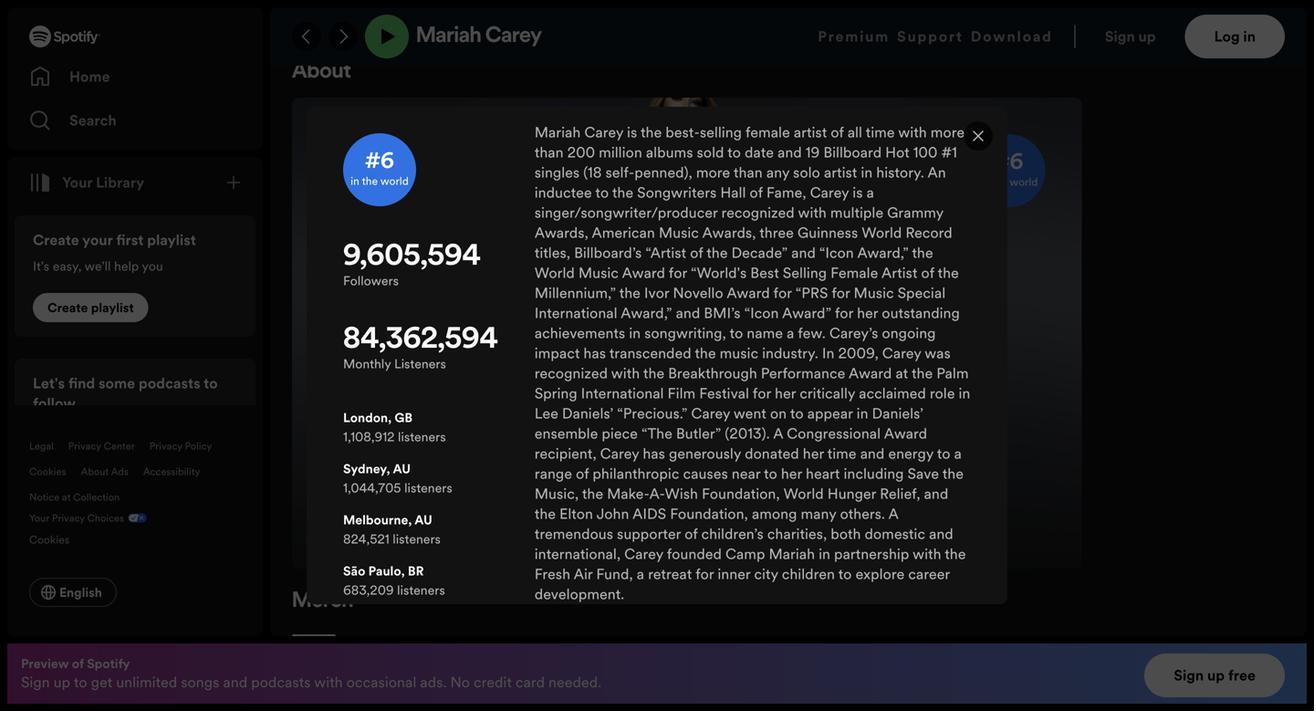 Task type: describe. For each thing, give the bounding box(es) containing it.
0 horizontal spatial a
[[773, 423, 783, 443]]

a left few.
[[787, 323, 794, 343]]

0 horizontal spatial is
[[627, 122, 637, 142]]

female
[[746, 122, 790, 142]]

record
[[906, 223, 953, 243]]

development.
[[535, 584, 624, 604]]

the left music
[[695, 343, 716, 363]]

to inside let's find some podcasts to follow
[[204, 373, 218, 393]]

film
[[668, 383, 696, 403]]

the right save on the right
[[943, 464, 964, 484]]

0 horizontal spatial time
[[828, 443, 857, 464]]

to inside preview of spotify sign up to get unlimited songs and podcasts with occasional ads. no credit card needed.
[[74, 672, 87, 692]]

create playlist
[[47, 299, 134, 316]]

playlist inside button
[[91, 299, 134, 316]]

"world's
[[691, 263, 747, 283]]

log in
[[1215, 26, 1256, 47]]

1 awards, from the left
[[535, 223, 589, 243]]

first
[[116, 230, 144, 250]]

children
[[782, 564, 835, 584]]

search
[[69, 110, 117, 131]]

on
[[770, 403, 787, 423]]

needed.
[[549, 672, 602, 692]]

the left 'elton'
[[535, 504, 556, 524]]

hall
[[720, 182, 746, 202]]

0 vertical spatial international
[[535, 303, 618, 323]]

0 vertical spatial more
[[931, 122, 965, 142]]

0 vertical spatial has
[[584, 343, 606, 363]]

industry.
[[762, 343, 819, 363]]

1 horizontal spatial "icon
[[820, 243, 854, 263]]

preview of spotify sign up to get unlimited songs and podcasts with occasional ads. no credit card needed.
[[21, 655, 602, 692]]

in
[[822, 343, 835, 363]]

california consumer privacy act (ccpa) opt-out icon image
[[124, 511, 147, 528]]

(18
[[583, 162, 602, 182]]

privacy for privacy center
[[68, 439, 101, 453]]

help
[[114, 257, 139, 275]]

mariah for mariah carey is the best-selling female artist of all time with more than 200 million albums sold to date and 19 billboard hot 100 #1 singles (18 self-penned), more than any solo artist in history.  an inductee to the songwriters hall of fame, carey is a singer/songwriter/producer recognized with multiple grammy awards, american music awards, three guinness world record titles, billboard's "artist of the decade" and "icon award," the world music award for "world's best selling female artist of the millennium," the ivor novello award for "prs for music special international award," and bmi's "icon award" for her outstanding achievements in songwriting, to name a few. carey's ongoing impact has transcended the music industry. in 2009, carey was recognized with the breakthrough performance award at the palm spring international film festival for her critically acclaimed role in lee daniels' "precious." carey went on to appear in daniels' ensemble piece "the butler" (2013). a congressional award recipient, carey has generously donated her time and energy to a range of philanthropic causes near to her heart including save the music, the make-a-wish foundation, world hunger relief, and the elton john aids foundation, among many others. a tremendous supporter of children's charities, both domestic and international, carey founded camp mariah in partnership with the fresh air fund, a retreat for inner city children to explore career development.
[[535, 122, 581, 142]]

au for sydney, au
[[393, 460, 411, 477]]

listeners inside são paulo, br 683,209 listeners
[[397, 581, 445, 599]]

playlist inside create your first playlist it's easy, we'll help you
[[147, 230, 196, 250]]

2 vertical spatial world
[[784, 484, 824, 504]]

john
[[597, 504, 629, 524]]

top bar and user menu element
[[270, 7, 1307, 66]]

0 horizontal spatial recognized
[[535, 363, 608, 383]]

all
[[848, 122, 862, 142]]

few.
[[798, 323, 826, 343]]

appear
[[807, 403, 853, 423]]

your
[[29, 511, 49, 525]]

são paulo, br 683,209 listeners
[[343, 562, 445, 599]]

save
[[908, 464, 939, 484]]

2 horizontal spatial music
[[854, 283, 894, 303]]

in inside the log in button
[[1244, 26, 1256, 47]]

to right near on the bottom
[[764, 464, 777, 484]]

carey's
[[830, 323, 878, 343]]

no
[[450, 672, 470, 692]]

inductee
[[535, 182, 592, 202]]

with down solo
[[798, 202, 827, 223]]

with up "precious."
[[611, 363, 640, 383]]

# 6 in the world for 84,362,594 monthly listeners
[[980, 153, 1038, 190]]

and left energy
[[860, 443, 885, 464]]

up inside preview of spotify sign up to get unlimited songs and podcasts with occasional ads. no credit card needed.
[[54, 672, 70, 692]]

some
[[99, 373, 135, 393]]

notice at collection link
[[29, 490, 120, 504]]

sign inside preview of spotify sign up to get unlimited songs and podcasts with occasional ads. no credit card needed.
[[21, 672, 50, 692]]

privacy policy link
[[149, 439, 212, 453]]

the up 9,605,594
[[362, 173, 378, 188]]

listeners
[[394, 355, 446, 372]]

novello
[[673, 283, 723, 303]]

for right "prs
[[832, 283, 850, 303]]

hunger
[[828, 484, 876, 504]]

ensemble
[[535, 423, 598, 443]]

was
[[925, 343, 951, 363]]

0 horizontal spatial than
[[535, 142, 564, 162]]

and inside preview of spotify sign up to get unlimited songs and podcasts with occasional ads. no credit card needed.
[[223, 672, 247, 692]]

three
[[760, 223, 794, 243]]

policy
[[185, 439, 212, 453]]

824,521
[[343, 530, 390, 548]]

1 cookies from the top
[[29, 465, 66, 478]]

podcasts inside let's find some podcasts to follow
[[139, 373, 200, 393]]

to right sold
[[728, 142, 741, 162]]

transcended
[[609, 343, 692, 363]]

an
[[928, 162, 946, 182]]

award down carey's
[[849, 363, 892, 383]]

# 6 in the world for 9,605,594
[[351, 151, 409, 188]]

a right fund,
[[637, 564, 644, 584]]

with right explore
[[913, 544, 942, 564]]

9,605,594 followers
[[343, 243, 481, 289]]

million
[[599, 142, 642, 162]]

city
[[754, 564, 778, 584]]

credit
[[474, 672, 512, 692]]

notice
[[29, 490, 59, 504]]

occasional
[[347, 672, 416, 692]]

"the
[[642, 423, 673, 443]]

best-
[[666, 122, 700, 142]]

the left best- on the top right of the page
[[641, 122, 662, 142]]

london, gb 1,108,912 listeners
[[343, 409, 446, 445]]

near
[[732, 464, 761, 484]]

create for playlist
[[47, 299, 88, 316]]

performance
[[761, 363, 845, 383]]

1 horizontal spatial than
[[734, 162, 763, 182]]

critically
[[800, 383, 855, 403]]

sign inside button
[[1174, 665, 1204, 685]]

84,362,594 monthly listeners
[[329, 445, 530, 465]]

grammy
[[887, 202, 944, 223]]

sign up free
[[1174, 665, 1256, 685]]

self-
[[606, 162, 635, 182]]

award down acclaimed
[[884, 423, 927, 443]]

your
[[82, 230, 113, 250]]

to right inductee
[[595, 182, 609, 202]]

elton
[[560, 504, 593, 524]]

6 for 9,605,594
[[381, 151, 394, 173]]

log
[[1215, 26, 1240, 47]]

multiple
[[830, 202, 884, 223]]

mariah for mariah carey
[[416, 26, 481, 47]]

legal link
[[29, 439, 54, 453]]

award"
[[782, 303, 832, 323]]

"precious."
[[617, 403, 688, 423]]

# for 9,605,594
[[365, 151, 381, 173]]

of right "artist
[[690, 243, 703, 263]]

listeners for sydney, au 1,044,705 listeners
[[404, 479, 452, 496]]

heart
[[806, 464, 840, 484]]

listeners left the 'range'
[[473, 445, 530, 465]]

world for 84,362,594 monthly listeners
[[1010, 174, 1038, 190]]

the right domestic
[[945, 544, 966, 564]]

albums
[[646, 142, 693, 162]]

wish
[[665, 484, 698, 504]]

role
[[930, 383, 955, 403]]

melbourne, au 824,521 listeners
[[343, 511, 441, 548]]

energy
[[888, 443, 934, 464]]

unlimited
[[116, 672, 177, 692]]

we'll
[[85, 257, 111, 275]]

(2013).
[[725, 423, 770, 443]]

bmi's
[[704, 303, 741, 323]]

to right on
[[790, 403, 804, 423]]

for left "prs
[[774, 283, 792, 303]]

the up 'special'
[[912, 243, 933, 263]]

6 for 84,362,594 monthly listeners
[[1010, 153, 1024, 174]]

selling
[[700, 122, 742, 142]]

music box: 30th anniversary expanded edition 4lp image
[[292, 634, 336, 678]]

1 horizontal spatial has
[[643, 443, 665, 464]]

19
[[806, 142, 820, 162]]

monthly
[[414, 445, 469, 465]]

many
[[801, 504, 836, 524]]

2 cookies link from the top
[[29, 528, 84, 549]]

mariah carey
[[416, 26, 542, 47]]

name
[[747, 323, 783, 343]]

1 vertical spatial artist
[[824, 162, 857, 182]]

your privacy choices button
[[29, 511, 124, 525]]

and up career
[[929, 524, 954, 544]]

sydney, au 1,044,705 listeners
[[343, 460, 452, 496]]

the left ivor
[[619, 283, 641, 303]]

tremendous
[[535, 524, 613, 544]]

about for about
[[292, 61, 351, 83]]

of right the 'range'
[[576, 464, 589, 484]]

and left 19
[[778, 142, 802, 162]]

of right hall
[[750, 182, 763, 202]]

of down wish
[[685, 524, 698, 544]]

1 cookies link from the top
[[29, 465, 66, 478]]

privacy for privacy policy
[[149, 439, 182, 453]]

foundation, up children's
[[702, 484, 780, 504]]

sign up free button
[[1145, 654, 1285, 697]]

podcasts inside preview of spotify sign up to get unlimited songs and podcasts with occasional ads. no credit card needed.
[[251, 672, 311, 692]]

2 cookies from the top
[[29, 532, 70, 547]]



Task type: locate. For each thing, give the bounding box(es) containing it.
award," down multiple
[[857, 243, 909, 263]]

1 vertical spatial at
[[62, 490, 71, 504]]

0 horizontal spatial up
[[54, 672, 70, 692]]

0 horizontal spatial podcasts
[[139, 373, 200, 393]]

0 vertical spatial recognized
[[721, 202, 795, 223]]

daniels' up energy
[[872, 403, 924, 423]]

0 horizontal spatial au
[[393, 460, 411, 477]]

1 horizontal spatial #
[[995, 153, 1010, 174]]

decade"
[[732, 243, 788, 263]]

mariah carey dialog
[[307, 0, 1008, 711]]

a right (2013).
[[773, 423, 783, 443]]

1 horizontal spatial mariah
[[535, 122, 581, 142]]

1 horizontal spatial music
[[659, 223, 699, 243]]

songwriters
[[637, 182, 717, 202]]

of
[[831, 122, 844, 142], [750, 182, 763, 202], [690, 243, 703, 263], [921, 263, 934, 283], [576, 464, 589, 484], [685, 524, 698, 544], [72, 655, 84, 672]]

world
[[380, 173, 409, 188], [1010, 174, 1038, 190]]

american
[[592, 223, 655, 243]]

spotify image
[[29, 26, 100, 47]]

for left the inner
[[696, 564, 714, 584]]

the left make-
[[582, 484, 603, 504]]

the
[[641, 122, 662, 142], [362, 173, 378, 188], [991, 174, 1007, 190], [612, 182, 634, 202], [707, 243, 728, 263], [912, 243, 933, 263], [938, 263, 959, 283], [619, 283, 641, 303], [695, 343, 716, 363], [643, 363, 665, 383], [912, 363, 933, 383], [943, 464, 964, 484], [582, 484, 603, 504], [535, 504, 556, 524], [945, 544, 966, 564]]

2 horizontal spatial world
[[862, 223, 902, 243]]

to right energy
[[937, 443, 951, 464]]

of left all
[[831, 122, 844, 142]]

air
[[574, 564, 593, 584]]

1 horizontal spatial sign
[[1174, 665, 1204, 685]]

listeners down gb
[[398, 428, 446, 445]]

1 vertical spatial recognized
[[535, 363, 608, 383]]

singer/songwriter/producer
[[535, 202, 718, 223]]

0 horizontal spatial music
[[579, 263, 619, 283]]

international up piece
[[581, 383, 664, 403]]

penned),
[[635, 162, 693, 182]]

84,362,594 for 84,362,594 monthly listeners
[[343, 326, 498, 355]]

date
[[745, 142, 774, 162]]

supporter
[[617, 524, 681, 544]]

1 vertical spatial international
[[581, 383, 664, 403]]

best
[[751, 263, 779, 283]]

with left #1
[[898, 122, 927, 142]]

choices
[[87, 511, 124, 525]]

at down ongoing
[[896, 363, 908, 383]]

listeners inside london, gb 1,108,912 listeners
[[398, 428, 446, 445]]

songwriting,
[[644, 323, 726, 343]]

0 vertical spatial is
[[627, 122, 637, 142]]

1 vertical spatial podcasts
[[251, 672, 311, 692]]

0 horizontal spatial # 6 in the world
[[351, 151, 409, 188]]

create inside button
[[47, 299, 88, 316]]

fund,
[[596, 564, 633, 584]]

1 horizontal spatial podcasts
[[251, 672, 311, 692]]

explore
[[856, 564, 905, 584]]

follow
[[33, 393, 76, 413]]

at right the notice
[[62, 490, 71, 504]]

# for 84,362,594 monthly listeners
[[995, 153, 1010, 174]]

0 vertical spatial cookies link
[[29, 465, 66, 478]]

music down american
[[579, 263, 619, 283]]

both
[[831, 524, 861, 544]]

go back image
[[299, 29, 314, 44]]

award," up transcended
[[621, 303, 672, 323]]

1 vertical spatial award,"
[[621, 303, 672, 323]]

paulo,
[[368, 562, 405, 579]]

au right the "melbourne,"
[[415, 511, 432, 528]]

get
[[91, 672, 112, 692]]

84,362,594 inside mariah carey dialog
[[343, 326, 498, 355]]

melbourne,
[[343, 511, 412, 528]]

recognized up decade"
[[721, 202, 795, 223]]

1 vertical spatial world
[[535, 263, 575, 283]]

1 vertical spatial playlist
[[91, 299, 134, 316]]

carey inside top bar and user menu element
[[485, 26, 542, 47]]

listeners up br
[[393, 530, 441, 548]]

create inside create your first playlist it's easy, we'll help you
[[33, 230, 79, 250]]

1 vertical spatial au
[[415, 511, 432, 528]]

a right save on the right
[[954, 443, 962, 464]]

0 horizontal spatial award,"
[[621, 303, 672, 323]]

the right an
[[991, 174, 1007, 190]]

up inside sign up free button
[[1208, 665, 1225, 685]]

0 vertical spatial mariah
[[416, 26, 481, 47]]

foundation, down causes
[[670, 504, 748, 524]]

world up 9,605,594
[[380, 173, 409, 188]]

is down billboard
[[853, 182, 863, 202]]

1 vertical spatial is
[[853, 182, 863, 202]]

cookies up the notice
[[29, 465, 66, 478]]

home
[[69, 67, 110, 87]]

# 6 in the world inside mariah carey dialog
[[351, 151, 409, 188]]

0 horizontal spatial world
[[535, 263, 575, 283]]

683,209
[[343, 581, 394, 599]]

fresh
[[535, 564, 570, 584]]

1 horizontal spatial # 6 in the world
[[980, 153, 1038, 190]]

0 vertical spatial world
[[862, 223, 902, 243]]

achievements
[[535, 323, 625, 343]]

1 vertical spatial about
[[81, 465, 109, 478]]

awards,
[[535, 223, 589, 243], [702, 223, 756, 243]]

artist
[[794, 122, 827, 142], [824, 162, 857, 182]]

0 horizontal spatial 6
[[381, 151, 394, 173]]

1 vertical spatial a
[[889, 504, 899, 524]]

awards, down hall
[[702, 223, 756, 243]]

sign
[[1174, 665, 1204, 685], [21, 672, 50, 692]]

more down selling
[[696, 162, 730, 182]]

84,362,594 up the 1,044,705
[[329, 445, 410, 465]]

0 horizontal spatial at
[[62, 490, 71, 504]]

mariah inside top bar and user menu element
[[416, 26, 481, 47]]

1 daniels' from the left
[[562, 403, 614, 423]]

award down american
[[622, 263, 665, 283]]

1 horizontal spatial award,"
[[857, 243, 909, 263]]

# inside mariah carey dialog
[[365, 151, 381, 173]]

1 horizontal spatial at
[[896, 363, 908, 383]]

1 vertical spatial create
[[47, 299, 88, 316]]

about
[[292, 61, 351, 83], [81, 465, 109, 478]]

the left film
[[643, 363, 665, 383]]

sign left free
[[1174, 665, 1204, 685]]

1 horizontal spatial a
[[889, 504, 899, 524]]

a-
[[649, 484, 665, 504]]

solo
[[793, 162, 820, 182]]

2 horizontal spatial mariah
[[769, 544, 815, 564]]

to left get
[[74, 672, 87, 692]]

listeners for melbourne, au 824,521 listeners
[[393, 530, 441, 548]]

find
[[68, 373, 95, 393]]

1 vertical spatial "icon
[[744, 303, 779, 323]]

0 vertical spatial at
[[896, 363, 908, 383]]

her up 2009,
[[857, 303, 878, 323]]

at inside mariah carey is the best-selling female artist of all time with more than 200 million albums sold to date and 19 billboard hot 100 #1 singles (18 self-penned), more than any solo artist in history.  an inductee to the songwriters hall of fame, carey is a singer/songwriter/producer recognized with multiple grammy awards, american music awards, three guinness world record titles, billboard's "artist of the decade" and "icon award," the world music award for "world's best selling female artist of the millennium," the ivor novello award for "prs for music special international award," and bmi's "icon award" for her outstanding achievements in songwriting, to name a few. carey's ongoing impact has transcended the music industry. in 2009, carey was recognized with the breakthrough performance award at the palm spring international film festival for her critically acclaimed role in lee daniels' "precious." carey went on to appear in daniels' ensemble piece "the butler" (2013). a congressional award recipient, carey has generously donated her time and energy to a range of philanthropic causes near to her heart including save the music, the make-a-wish foundation, world hunger relief, and the elton john aids foundation, among many others. a tremendous supporter of children's charities, both domestic and international, carey founded camp mariah in partnership with the fresh air fund, a retreat for inner city children to explore career development.
[[896, 363, 908, 383]]

about inside main element
[[81, 465, 109, 478]]

0 horizontal spatial sign
[[21, 672, 50, 692]]

ivor
[[644, 283, 669, 303]]

1 horizontal spatial more
[[931, 122, 965, 142]]

to left name
[[730, 323, 743, 343]]

world up charities,
[[784, 484, 824, 504]]

daniels' right 'lee'
[[562, 403, 614, 423]]

listeners for london, gb 1,108,912 listeners
[[398, 428, 446, 445]]

of right artist on the top right
[[921, 263, 934, 283]]

create for your
[[33, 230, 79, 250]]

the left palm
[[912, 363, 933, 383]]

time right all
[[866, 122, 895, 142]]

0 vertical spatial artist
[[794, 122, 827, 142]]

any
[[766, 162, 790, 182]]

0 horizontal spatial #
[[365, 151, 381, 173]]

6 inside mariah carey dialog
[[381, 151, 394, 173]]

0 horizontal spatial world
[[380, 173, 409, 188]]

listeners inside melbourne, au 824,521 listeners
[[393, 530, 441, 548]]

founded
[[667, 544, 722, 564]]

create up the "easy,"
[[33, 230, 79, 250]]

1 vertical spatial cookies link
[[29, 528, 84, 549]]

2 awards, from the left
[[702, 223, 756, 243]]

and left bmi's
[[676, 303, 700, 323]]

world for 9,605,594
[[380, 173, 409, 188]]

about ads
[[81, 465, 129, 478]]

a right others.
[[889, 504, 899, 524]]

0 horizontal spatial daniels'
[[562, 403, 614, 423]]

1 vertical spatial cookies
[[29, 532, 70, 547]]

playlist up you
[[147, 230, 196, 250]]

music down songwriters
[[659, 223, 699, 243]]

than left any
[[734, 162, 763, 182]]

aids
[[632, 504, 666, 524]]

1 horizontal spatial recognized
[[721, 202, 795, 223]]

billboard
[[824, 142, 882, 162]]

a
[[867, 182, 874, 202], [787, 323, 794, 343], [954, 443, 962, 464], [637, 564, 644, 584]]

carey
[[485, 26, 542, 47], [584, 122, 623, 142], [810, 182, 849, 202], [882, 343, 921, 363], [691, 403, 730, 423], [600, 443, 639, 464], [624, 544, 663, 564]]

listeners inside sydney, au 1,044,705 listeners
[[404, 479, 452, 496]]

0 horizontal spatial about
[[81, 465, 109, 478]]

range
[[535, 464, 572, 484]]

you
[[142, 257, 163, 275]]

0 vertical spatial award,"
[[857, 243, 909, 263]]

breakthrough
[[668, 363, 757, 383]]

close image
[[971, 129, 986, 143]]

#1
[[941, 142, 957, 162]]

1 vertical spatial 84,362,594
[[329, 445, 410, 465]]

her right donated in the right of the page
[[803, 443, 824, 464]]

outstanding
[[882, 303, 960, 323]]

au
[[393, 460, 411, 477], [415, 511, 432, 528]]

0 vertical spatial "icon
[[820, 243, 854, 263]]

millennium,"
[[535, 283, 616, 303]]

1 horizontal spatial playlist
[[147, 230, 196, 250]]

for left "world's
[[669, 263, 687, 283]]

cookies link up the notice
[[29, 465, 66, 478]]

her down the industry.
[[775, 383, 796, 403]]

au for melbourne, au
[[415, 511, 432, 528]]

world up achievements
[[535, 263, 575, 283]]

1 vertical spatial mariah
[[535, 122, 581, 142]]

1 horizontal spatial time
[[866, 122, 895, 142]]

the right (18
[[612, 182, 634, 202]]

her left heart
[[781, 464, 802, 484]]

daniels'
[[562, 403, 614, 423], [872, 403, 924, 423]]

2 vertical spatial mariah
[[769, 544, 815, 564]]

0 vertical spatial a
[[773, 423, 783, 443]]

children's
[[701, 524, 764, 544]]

0 horizontal spatial "icon
[[744, 303, 779, 323]]

0 horizontal spatial playlist
[[91, 299, 134, 316]]

spring
[[535, 383, 577, 403]]

it's
[[33, 257, 49, 275]]

about left ads
[[81, 465, 109, 478]]

retreat
[[648, 564, 692, 584]]

1 horizontal spatial 6
[[1010, 153, 1024, 174]]

and right songs
[[223, 672, 247, 692]]

privacy down notice at collection link
[[52, 511, 85, 525]]

of inside preview of spotify sign up to get unlimited songs and podcasts with occasional ads. no credit card needed.
[[72, 655, 84, 672]]

more left close image
[[931, 122, 965, 142]]

female
[[831, 263, 878, 283]]

music up carey's
[[854, 283, 894, 303]]

"icon right bmi's
[[744, 303, 779, 323]]

privacy up about ads link at the left bottom of the page
[[68, 439, 101, 453]]

main element
[[7, 7, 263, 636]]

preview
[[21, 655, 69, 672]]

free
[[1228, 665, 1256, 685]]

a left history.
[[867, 182, 874, 202]]

0 horizontal spatial more
[[696, 162, 730, 182]]

impact
[[535, 343, 580, 363]]

international
[[535, 303, 618, 323], [581, 383, 664, 403]]

1 horizontal spatial world
[[1010, 174, 1038, 190]]

0 vertical spatial 84,362,594
[[343, 326, 498, 355]]

the down record
[[938, 263, 959, 283]]

history.
[[876, 162, 924, 182]]

1 horizontal spatial daniels'
[[872, 403, 924, 423]]

the left decade"
[[707, 243, 728, 263]]

0 vertical spatial about
[[292, 61, 351, 83]]

1,108,912
[[343, 428, 395, 445]]

a
[[773, 423, 783, 443], [889, 504, 899, 524]]

in
[[1244, 26, 1256, 47], [861, 162, 873, 182], [351, 173, 359, 188], [980, 174, 989, 190], [629, 323, 641, 343], [959, 383, 971, 403], [857, 403, 868, 423], [819, 544, 831, 564]]

awards, down inductee
[[535, 223, 589, 243]]

ads.
[[420, 672, 447, 692]]

au inside melbourne, au 824,521 listeners
[[415, 511, 432, 528]]

to left explore
[[838, 564, 852, 584]]

search link
[[29, 102, 241, 139]]

award down decade"
[[727, 283, 770, 303]]

1 vertical spatial has
[[643, 443, 665, 464]]

her
[[857, 303, 878, 323], [775, 383, 796, 403], [803, 443, 824, 464], [781, 464, 802, 484]]

billboard's
[[574, 243, 642, 263]]

with inside preview of spotify sign up to get unlimited songs and podcasts with occasional ads. no credit card needed.
[[314, 672, 343, 692]]

for right award"
[[835, 303, 853, 323]]

0 vertical spatial podcasts
[[139, 373, 200, 393]]

fame,
[[767, 182, 806, 202]]

1 horizontal spatial world
[[784, 484, 824, 504]]

up left get
[[54, 672, 70, 692]]

1 vertical spatial more
[[696, 162, 730, 182]]

0 vertical spatial create
[[33, 230, 79, 250]]

world inside mariah carey dialog
[[380, 173, 409, 188]]

songs
[[181, 672, 219, 692]]

1 horizontal spatial au
[[415, 511, 432, 528]]

0 horizontal spatial awards,
[[535, 223, 589, 243]]

listeners down br
[[397, 581, 445, 599]]

0 vertical spatial cookies
[[29, 465, 66, 478]]

"prs
[[796, 283, 828, 303]]

gb
[[395, 409, 413, 426]]

partnership
[[834, 544, 909, 564]]

congressional
[[787, 423, 881, 443]]

international up the impact
[[535, 303, 618, 323]]

br
[[408, 562, 424, 579]]

1 horizontal spatial is
[[853, 182, 863, 202]]

palm
[[937, 363, 969, 383]]

recipient,
[[535, 443, 597, 464]]

let's find some podcasts to follow
[[33, 373, 218, 413]]

at inside main element
[[62, 490, 71, 504]]

about for about ads
[[81, 465, 109, 478]]

about down go back icon
[[292, 61, 351, 83]]

artist
[[882, 263, 918, 283]]

0 vertical spatial playlist
[[147, 230, 196, 250]]

of left get
[[72, 655, 84, 672]]

0 vertical spatial au
[[393, 460, 411, 477]]

up left free
[[1208, 665, 1225, 685]]

go forward image
[[336, 29, 350, 44]]

and up "prs
[[791, 243, 816, 263]]

1 horizontal spatial about
[[292, 61, 351, 83]]

artist up solo
[[794, 122, 827, 142]]

festival
[[699, 383, 749, 403]]

create
[[33, 230, 79, 250], [47, 299, 88, 316]]

1 horizontal spatial up
[[1208, 665, 1225, 685]]

for right festival
[[753, 383, 771, 403]]

2 daniels' from the left
[[872, 403, 924, 423]]

to up policy
[[204, 373, 218, 393]]

0 vertical spatial time
[[866, 122, 895, 142]]

84,362,594 down 9,605,594 followers
[[343, 326, 498, 355]]

0 horizontal spatial has
[[584, 343, 606, 363]]

and right relief,
[[924, 484, 949, 504]]

1 horizontal spatial awards,
[[702, 223, 756, 243]]

0 horizontal spatial mariah
[[416, 26, 481, 47]]

au inside sydney, au 1,044,705 listeners
[[393, 460, 411, 477]]

1 vertical spatial time
[[828, 443, 857, 464]]

84,362,594 for 84,362,594 monthly listeners
[[329, 445, 410, 465]]

au right sydney, at the bottom of page
[[393, 460, 411, 477]]

at
[[896, 363, 908, 383], [62, 490, 71, 504]]

than left 200
[[535, 142, 564, 162]]

"icon down multiple
[[820, 243, 854, 263]]

podcasts right some
[[139, 373, 200, 393]]

relief,
[[880, 484, 921, 504]]



Task type: vqa. For each thing, say whether or not it's contained in the screenshot.


